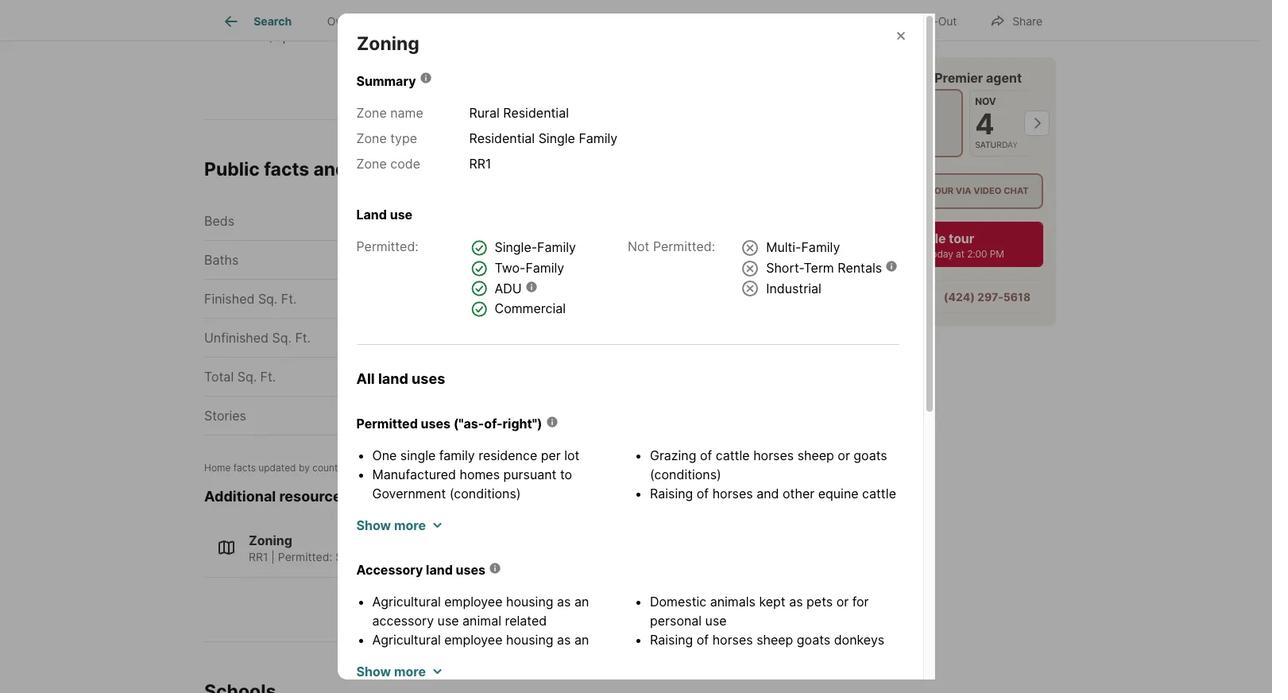 Task type: locate. For each thing, give the bounding box(es) containing it.
favorite button
[[794, 4, 885, 36]]

two- down government
[[413, 550, 440, 564]]

facts
[[264, 158, 309, 180], [234, 462, 256, 474]]

0 vertical spatial accessory
[[372, 613, 434, 628]]

related right 'animal'
[[505, 613, 547, 628]]

single- inside the permitted land uses element
[[495, 239, 537, 255]]

land for all
[[378, 370, 409, 387]]

show more button down government
[[357, 516, 442, 535]]

or inside domestic animals kept as pets or for personal use raising of horses sheep goats donkeys mules and other equine cattle for personal use
[[837, 593, 849, 609]]

an
[[575, 593, 589, 609], [575, 632, 589, 648]]

more down government
[[394, 517, 426, 533]]

ft.
[[281, 291, 297, 307], [295, 330, 311, 346], [260, 369, 276, 385]]

option
[[820, 174, 918, 209]]

personal down domestic
[[650, 613, 702, 628]]

equine inside domestic animals kept as pets or for personal use raising of horses sheep goats donkeys mules and other equine cattle for personal use
[[751, 651, 792, 667]]

1 horizontal spatial sheep
[[757, 632, 794, 648]]

2 housing from the top
[[506, 632, 554, 648]]

agricultural
[[372, 593, 441, 609], [372, 632, 441, 648]]

1 vertical spatial related
[[493, 651, 535, 667]]

additional
[[204, 488, 276, 505]]

1 nov from the left
[[907, 95, 928, 107]]

ft. up unfinished sq. ft.
[[281, 291, 297, 307]]

details
[[461, 15, 496, 28]]

1 year from the top
[[502, 291, 528, 307]]

rr1 inside zoning name, type, and code element
[[469, 156, 492, 172]]

1 vertical spatial horses
[[713, 485, 753, 501]]

raising inside grazing of cattle horses sheep or goats (conditions) raising of horses and other equine cattle sheep and goats (conditions)
[[650, 485, 693, 501]]

0 vertical spatial show more button
[[357, 516, 442, 535]]

commercial down the adu
[[495, 301, 566, 317]]

0 vertical spatial show more
[[357, 517, 426, 533]]

0 horizontal spatial single
[[539, 131, 575, 147]]

show more button
[[357, 516, 442, 535], [357, 662, 442, 681]]

zone up zone code
[[357, 131, 387, 147]]

0 vertical spatial show
[[357, 517, 391, 533]]

1 vertical spatial an
[[575, 632, 589, 648]]

sale & tax history tab
[[513, 2, 643, 41]]

2 vertical spatial cattle
[[795, 651, 829, 667]]

rr1
[[469, 156, 492, 172], [249, 550, 268, 564]]

sq. right total
[[237, 369, 257, 385]]

family, down government
[[373, 550, 410, 564]]

raising down grazing
[[650, 485, 693, 501]]

show more button for one single family residence per lot manufactured homes pursuant to government (conditions)
[[357, 516, 442, 535]]

show more button left crop
[[357, 662, 442, 681]]

0 horizontal spatial for
[[416, 158, 442, 180]]

1 vertical spatial show
[[357, 663, 391, 679]]

land right 'all'
[[378, 370, 409, 387]]

goats
[[854, 447, 888, 463], [717, 504, 750, 520], [797, 632, 831, 648]]

1 vertical spatial raising
[[650, 632, 693, 648]]

overview
[[327, 15, 377, 28]]

2 vertical spatial uses
[[456, 562, 486, 578]]

1 vertical spatial single
[[635, 252, 671, 268]]

0 horizontal spatial zoning
[[249, 533, 292, 549]]

1 agricultural from the top
[[372, 593, 441, 609]]

2 nov from the left
[[976, 95, 997, 107]]

family,
[[373, 550, 410, 564], [440, 550, 477, 564]]

permitted: down land use on the left top of page
[[357, 239, 419, 255]]

0 horizontal spatial permitted:
[[278, 550, 333, 564]]

1 vertical spatial uses
[[421, 415, 451, 431]]

zoning
[[351, 158, 412, 180]]

zone for zone code
[[357, 156, 387, 172]]

for down type
[[416, 158, 442, 180]]

1 vertical spatial more
[[394, 663, 426, 679]]

zoning for zoning
[[357, 33, 419, 55]]

rr1 inside zoning rr1 | permitted: single-family, two-family, adu, commercial
[[249, 550, 268, 564]]

family up two-family
[[537, 239, 576, 255]]

sq. right finished in the top of the page
[[258, 291, 278, 307]]

family inside zoning name, type, and code element
[[579, 131, 618, 147]]

0 horizontal spatial family,
[[373, 550, 410, 564]]

1 horizontal spatial single-
[[495, 239, 537, 255]]

show more for manufactured homes pursuant to government (conditions)
[[357, 517, 426, 533]]

0 vertical spatial single
[[539, 131, 575, 147]]

tab list containing search
[[204, 0, 733, 41]]

nov inside the nov 3 friday
[[907, 95, 928, 107]]

residential up 1957
[[717, 252, 783, 268]]

accessory left crop
[[372, 651, 434, 667]]

0 vertical spatial rr1
[[469, 156, 492, 172]]

rural
[[469, 105, 500, 121]]

year left built
[[502, 291, 528, 307]]

0 vertical spatial goats
[[854, 447, 888, 463]]

1 horizontal spatial for
[[833, 651, 849, 667]]

other
[[783, 485, 815, 501], [715, 651, 748, 667]]

2 zone from the top
[[357, 131, 387, 147]]

zone up zone type
[[357, 105, 387, 121]]

land use
[[357, 207, 413, 223]]

1 show from the top
[[357, 517, 391, 533]]

history
[[587, 15, 626, 28]]

zone for zone type
[[357, 131, 387, 147]]

0 vertical spatial raising
[[650, 485, 693, 501]]

as inside domestic animals kept as pets or for personal use raising of horses sheep goats donkeys mules and other equine cattle for personal use
[[790, 593, 803, 609]]

sheep
[[798, 447, 835, 463], [650, 504, 687, 520], [757, 632, 794, 648]]

1 horizontal spatial nov
[[976, 95, 997, 107]]

home facts updated by county records on oct 26, 2023 .
[[204, 462, 459, 474]]

1 vertical spatial year
[[502, 330, 528, 346]]

nov for 4
[[976, 95, 997, 107]]

rr1 left '|'
[[249, 550, 268, 564]]

1 horizontal spatial equine
[[819, 485, 859, 501]]

related right crop
[[493, 651, 535, 667]]

1 vertical spatial sheep
[[650, 504, 687, 520]]

None button
[[900, 89, 964, 158], [830, 90, 894, 157], [970, 90, 1034, 157], [900, 89, 964, 158], [830, 90, 894, 157], [970, 90, 1034, 157]]

single-
[[495, 239, 537, 255], [336, 550, 373, 564]]

nov 3 friday
[[907, 95, 935, 150]]

year for year built
[[502, 291, 528, 307]]

zoning name, type, and code element
[[357, 104, 643, 180]]

rentals
[[838, 260, 882, 276]]

1 more from the top
[[394, 517, 426, 533]]

29351
[[446, 158, 502, 180]]

1 horizontal spatial two-
[[495, 260, 526, 276]]

|
[[271, 550, 275, 564]]

0 horizontal spatial land
[[378, 370, 409, 387]]

zoning inside dialog
[[357, 33, 419, 55]]

2 employee from the top
[[445, 632, 503, 648]]

1 horizontal spatial tour
[[930, 186, 955, 197]]

permitted: right "not"
[[653, 239, 716, 255]]

1 horizontal spatial rr1
[[469, 156, 492, 172]]

2 show more button from the top
[[357, 662, 442, 681]]

residential single family
[[469, 131, 618, 147]]

0 vertical spatial land
[[378, 370, 409, 387]]

permitted: right '|'
[[278, 550, 333, 564]]

1 vertical spatial zone
[[357, 131, 387, 147]]

2 accessory from the top
[[372, 651, 434, 667]]

single inside zoning name, type, and code element
[[539, 131, 575, 147]]

for down donkeys
[[833, 651, 849, 667]]

1 zone from the top
[[357, 105, 387, 121]]

2 show from the top
[[357, 663, 391, 679]]

residential down rural residential
[[469, 131, 535, 147]]

all
[[357, 370, 375, 387]]

(conditions)
[[650, 466, 722, 482], [450, 485, 521, 501], [754, 504, 825, 520]]

zone for zone name
[[357, 105, 387, 121]]

2 vertical spatial of
[[697, 632, 709, 648]]

residential up residential single family
[[503, 105, 569, 121]]

related
[[505, 613, 547, 628], [493, 651, 535, 667]]

1 horizontal spatial facts
[[264, 158, 309, 180]]

nov down agent
[[976, 95, 997, 107]]

raising
[[650, 485, 693, 501], [650, 632, 693, 648]]

horses
[[754, 447, 794, 463], [713, 485, 753, 501], [713, 632, 753, 648]]

1 vertical spatial rr1
[[249, 550, 268, 564]]

1 vertical spatial facts
[[234, 462, 256, 474]]

0 vertical spatial sq.
[[258, 291, 278, 307]]

0 vertical spatial equine
[[819, 485, 859, 501]]

government
[[372, 485, 446, 501]]

2 raising from the top
[[650, 632, 693, 648]]

overview tab
[[310, 2, 395, 41]]

accessory
[[372, 613, 434, 628], [372, 651, 434, 667]]

single
[[401, 447, 436, 463]]

short-term rentals
[[767, 260, 882, 276]]

3 zone from the top
[[357, 156, 387, 172]]

1 vertical spatial equine
[[751, 651, 792, 667]]

ft. down finished sq. ft.
[[295, 330, 311, 346]]

personal down mules on the right of page
[[650, 670, 702, 686]]

show
[[357, 517, 391, 533], [357, 663, 391, 679]]

0 vertical spatial an
[[575, 593, 589, 609]]

1 horizontal spatial land
[[426, 562, 453, 578]]

today
[[927, 248, 954, 260]]

permitted: inside the permitted land uses element
[[357, 239, 419, 255]]

1 vertical spatial cattle
[[863, 485, 897, 501]]

ft. for total sq. ft.
[[260, 369, 276, 385]]

sq.
[[258, 291, 278, 307], [272, 330, 292, 346], [237, 369, 257, 385]]

0 vertical spatial ft.
[[281, 291, 297, 307]]

family inside not permitted land uses element
[[802, 239, 841, 255]]

sq. right the unfinished
[[272, 330, 292, 346]]

x-out button
[[892, 4, 971, 36]]

cattle
[[716, 447, 750, 463], [863, 485, 897, 501], [795, 651, 829, 667]]

land right accessory
[[426, 562, 453, 578]]

a
[[882, 70, 889, 86]]

1 vertical spatial sq.
[[272, 330, 292, 346]]

1 vertical spatial agricultural
[[372, 632, 441, 648]]

0 vertical spatial two-
[[495, 260, 526, 276]]

family down single-family
[[526, 260, 565, 276]]

family for two-family
[[526, 260, 565, 276]]

uses for all land uses
[[412, 370, 445, 387]]

horses inside domestic animals kept as pets or for personal use raising of horses sheep goats donkeys mules and other equine cattle for personal use
[[713, 632, 753, 648]]

stories
[[204, 408, 246, 423]]

0 horizontal spatial nov
[[907, 95, 928, 107]]

0 vertical spatial zone
[[357, 105, 387, 121]]

two-family
[[495, 260, 565, 276]]

zoning inside zoning rr1 | permitted: single-family, two-family, adu, commercial
[[249, 533, 292, 549]]

1 horizontal spatial zoning
[[357, 33, 419, 55]]

as for pets
[[790, 593, 803, 609]]

1 raising from the top
[[650, 485, 693, 501]]

2008
[[204, 29, 236, 44]]

one
[[372, 447, 397, 463]]

0 vertical spatial or
[[838, 447, 851, 463]]

home
[[204, 462, 231, 474]]

employee up crop
[[445, 632, 503, 648]]

2 vertical spatial zone
[[357, 156, 387, 172]]

available:
[[883, 248, 924, 260]]

1 horizontal spatial cattle
[[795, 651, 829, 667]]

x-
[[927, 14, 939, 27]]

raising up mules on the right of page
[[650, 632, 693, 648]]

0 vertical spatial other
[[783, 485, 815, 501]]

0 horizontal spatial rr1
[[249, 550, 268, 564]]

tour inside "list box"
[[930, 186, 955, 197]]

single- up two-family
[[495, 239, 537, 255]]

and
[[314, 158, 347, 180], [757, 485, 779, 501], [691, 504, 713, 520], [689, 651, 712, 667]]

pm
[[991, 248, 1005, 260]]

single
[[539, 131, 575, 147], [635, 252, 671, 268]]

0 vertical spatial single-
[[495, 239, 537, 255]]

0 horizontal spatial sheep
[[650, 504, 687, 520]]

sale
[[531, 15, 555, 28]]

chat
[[1005, 186, 1030, 197]]

updated
[[259, 462, 296, 474]]

0 horizontal spatial tour
[[820, 70, 849, 86]]

ft. down unfinished sq. ft.
[[260, 369, 276, 385]]

1 vertical spatial personal
[[650, 670, 702, 686]]

nov inside nov 4 saturday
[[976, 95, 997, 107]]

2 horizontal spatial for
[[853, 593, 869, 609]]

single- down resources
[[336, 550, 373, 564]]

2 agricultural from the top
[[372, 632, 441, 648]]

commercial inside zoning rr1 | permitted: single-family, two-family, adu, commercial
[[509, 550, 572, 564]]

as
[[557, 593, 571, 609], [790, 593, 803, 609], [557, 632, 571, 648]]

two- up the adu
[[495, 260, 526, 276]]

0 vertical spatial cattle
[[716, 447, 750, 463]]

0 vertical spatial related
[[505, 613, 547, 628]]

for
[[416, 158, 442, 180], [853, 593, 869, 609], [833, 651, 849, 667]]

2 vertical spatial ft.
[[260, 369, 276, 385]]

sq. for unfinished
[[272, 330, 292, 346]]

tour for tour with a redfin premier agent
[[820, 70, 849, 86]]

family for multi-family
[[802, 239, 841, 255]]

or inside grazing of cattle horses sheep or goats (conditions) raising of horses and other equine cattle sheep and goats (conditions)
[[838, 447, 851, 463]]

for up donkeys
[[853, 593, 869, 609]]

on
[[383, 462, 394, 474]]

right")
[[503, 415, 543, 431]]

year built
[[502, 291, 558, 307]]

1 vertical spatial single-
[[336, 550, 373, 564]]

tour for tour via video chat
[[930, 186, 955, 197]]

2 horizontal spatial (conditions)
[[754, 504, 825, 520]]

2 vertical spatial sq.
[[237, 369, 257, 385]]

year right —
[[502, 330, 528, 346]]

family right "not"
[[675, 252, 714, 268]]

1 show more button from the top
[[357, 516, 442, 535]]

zoning up '|'
[[249, 533, 292, 549]]

employee up 'animal'
[[445, 593, 503, 609]]

adu,
[[480, 550, 506, 564]]

0 vertical spatial housing
[[506, 593, 554, 609]]

2 year from the top
[[502, 330, 528, 346]]

tour left the via
[[930, 186, 955, 197]]

renovated
[[532, 330, 596, 346]]

personal
[[650, 613, 702, 628], [650, 670, 702, 686]]

accessory down accessory
[[372, 613, 434, 628]]

0 vertical spatial tour
[[820, 70, 849, 86]]

housing
[[506, 593, 554, 609], [506, 632, 554, 648]]

1 housing from the top
[[506, 593, 554, 609]]

zone down zone type
[[357, 156, 387, 172]]

zoning up summary
[[357, 33, 419, 55]]

1 vertical spatial tour
[[930, 186, 955, 197]]

finished
[[204, 291, 255, 307]]

facts right home
[[234, 462, 256, 474]]

schools tab
[[643, 2, 720, 41]]

uses up 'animal'
[[456, 562, 486, 578]]

zoning rr1 | permitted: single-family, two-family, adu, commercial
[[249, 533, 572, 564]]

agricultural employee housing as an accessory use animal related agricultural employee housing as an accessory use crop related
[[372, 593, 589, 667]]

x-out
[[927, 14, 957, 27]]

1 vertical spatial or
[[837, 593, 849, 609]]

1 employee from the top
[[445, 593, 503, 609]]

0 horizontal spatial (conditions)
[[450, 485, 521, 501]]

rr1 down rural
[[469, 156, 492, 172]]

1 horizontal spatial (conditions)
[[650, 466, 722, 482]]

1 vertical spatial (conditions)
[[450, 485, 521, 501]]

2 show more from the top
[[357, 663, 426, 679]]

1 vertical spatial ft.
[[295, 330, 311, 346]]

0 vertical spatial year
[[502, 291, 528, 307]]

family up rd
[[579, 131, 618, 147]]

1 horizontal spatial family,
[[440, 550, 477, 564]]

permitted:
[[357, 239, 419, 255], [653, 239, 716, 255], [278, 550, 333, 564]]

1 horizontal spatial single
[[635, 252, 671, 268]]

schedule tour next available: today at 2:00 pm
[[859, 231, 1005, 260]]

1 personal from the top
[[650, 613, 702, 628]]

facts for home
[[234, 462, 256, 474]]

county
[[313, 462, 344, 474]]

1 vertical spatial land
[[426, 562, 453, 578]]

more left crop
[[394, 663, 426, 679]]

0 horizontal spatial other
[[715, 651, 748, 667]]

zone
[[357, 105, 387, 121], [357, 131, 387, 147], [357, 156, 387, 172]]

uses for accessory land uses
[[456, 562, 486, 578]]

2 more from the top
[[394, 663, 426, 679]]

1 vertical spatial employee
[[445, 632, 503, 648]]

saturday
[[976, 140, 1019, 150]]

nov down 'tour with a redfin premier agent'
[[907, 95, 928, 107]]

0 vertical spatial uses
[[412, 370, 445, 387]]

commercial right adu,
[[509, 550, 572, 564]]

uses left ("as-
[[421, 415, 451, 431]]

name
[[391, 105, 424, 121]]

tab list
[[204, 0, 733, 41]]

tour left with at the top
[[820, 70, 849, 86]]

1 show more from the top
[[357, 517, 426, 533]]

0 vertical spatial more
[[394, 517, 426, 533]]

family up term
[[802, 239, 841, 255]]

family, left adu,
[[440, 550, 477, 564]]

0 vertical spatial sheep
[[798, 447, 835, 463]]

0 vertical spatial agricultural
[[372, 593, 441, 609]]

facts right public
[[264, 158, 309, 180]]

equine inside grazing of cattle horses sheep or goats (conditions) raising of horses and other equine cattle sheep and goats (conditions)
[[819, 485, 859, 501]]

2 vertical spatial goats
[[797, 632, 831, 648]]

uses up permitted uses ("as-of-right")
[[412, 370, 445, 387]]

1 vertical spatial other
[[715, 651, 748, 667]]

1 vertical spatial accessory
[[372, 651, 434, 667]]



Task type: describe. For each thing, give the bounding box(es) containing it.
grazing
[[650, 447, 697, 463]]

baths
[[204, 252, 239, 268]]

more for manufactured homes pursuant to government (conditions)
[[394, 517, 426, 533]]

residence
[[479, 447, 538, 463]]

other inside domestic animals kept as pets or for personal use raising of horses sheep goats donkeys mules and other equine cattle for personal use
[[715, 651, 748, 667]]

tax
[[567, 15, 584, 28]]

more for agricultural employee housing as an accessory use crop related
[[394, 663, 426, 679]]

one single family residence per lot manufactured homes pursuant to government (conditions)
[[372, 447, 580, 501]]

finished sq. ft.
[[204, 291, 297, 307]]

show for manufactured homes pursuant to government (conditions)
[[357, 517, 391, 533]]

tour
[[950, 231, 975, 247]]

beds
[[204, 213, 235, 229]]

2 vertical spatial for
[[833, 651, 849, 667]]

two- inside the permitted land uses element
[[495, 260, 526, 276]]

schools
[[661, 15, 703, 28]]

permitted land uses element
[[357, 237, 602, 319]]

show for agricultural employee housing as an accessory use crop related
[[357, 663, 391, 679]]

ft. for unfinished sq. ft.
[[295, 330, 311, 346]]

industrial
[[767, 280, 822, 296]]

land for accessory
[[426, 562, 453, 578]]

pursuant
[[504, 466, 557, 482]]

mules
[[650, 651, 686, 667]]

year renovated
[[502, 330, 596, 346]]

two- inside zoning rr1 | permitted: single-family, two-family, adu, commercial
[[413, 550, 440, 564]]

grazing of cattle horses sheep or goats (conditions) raising of horses and other equine cattle sheep and goats (conditions)
[[650, 447, 897, 520]]

animal
[[463, 613, 502, 628]]

—
[[473, 330, 486, 346]]

style
[[502, 252, 532, 268]]

1957
[[754, 291, 783, 307]]

2 personal from the top
[[650, 670, 702, 686]]

ft. for finished sq. ft.
[[281, 291, 297, 307]]

multi-
[[767, 239, 802, 255]]

2 an from the top
[[575, 632, 589, 648]]

(424) 297-5618
[[945, 290, 1032, 304]]

nov for 3
[[907, 95, 928, 107]]

2 vertical spatial (conditions)
[[754, 504, 825, 520]]

2 vertical spatial residential
[[717, 252, 783, 268]]

nov 4 saturday
[[976, 95, 1019, 150]]

zone name
[[357, 105, 424, 121]]

1 vertical spatial residential
[[469, 131, 535, 147]]

sale & tax history
[[531, 15, 626, 28]]

2 horizontal spatial cattle
[[863, 485, 897, 501]]

show more for agricultural employee housing as an accessory use crop related
[[357, 663, 426, 679]]

property details
[[412, 15, 496, 28]]

0 horizontal spatial cattle
[[716, 447, 750, 463]]

(conditions) inside one single family residence per lot manufactured homes pursuant to government (conditions)
[[450, 485, 521, 501]]

redfin
[[892, 70, 933, 86]]

code
[[391, 156, 421, 172]]

raising inside domestic animals kept as pets or for personal use raising of horses sheep goats donkeys mules and other equine cattle for personal use
[[650, 632, 693, 648]]

accessory
[[357, 562, 423, 578]]

commercial inside the permitted land uses element
[[495, 301, 566, 317]]

zone code
[[357, 156, 421, 172]]

crop
[[463, 651, 490, 667]]

bluewater
[[507, 158, 597, 180]]

share button
[[977, 4, 1057, 36]]

friday
[[907, 140, 935, 150]]

permitted uses ("as-of-right")
[[357, 415, 543, 431]]

donkeys
[[834, 632, 885, 648]]

search link
[[222, 12, 292, 31]]

single- inside zoning rr1 | permitted: single-family, two-family, adu, commercial
[[336, 550, 373, 564]]

single-family
[[495, 239, 576, 255]]

0 horizontal spatial goats
[[717, 504, 750, 520]]

1 an from the top
[[575, 593, 589, 609]]

total sq. ft.
[[204, 369, 276, 385]]

tour via video chat list box
[[820, 174, 1044, 209]]

property
[[412, 15, 458, 28]]

out
[[939, 14, 957, 27]]

apn
[[502, 408, 528, 423]]

or for pets
[[837, 593, 849, 609]]

agent
[[987, 70, 1023, 86]]

sq. for finished
[[258, 291, 278, 307]]

1 accessory from the top
[[372, 613, 434, 628]]

records
[[346, 462, 380, 474]]

2023
[[433, 462, 456, 474]]

not
[[628, 239, 650, 255]]

as for an
[[557, 593, 571, 609]]

next
[[859, 248, 880, 260]]

1 vertical spatial for
[[853, 593, 869, 609]]

search
[[254, 15, 292, 28]]

summary
[[357, 73, 416, 89]]

resources
[[279, 488, 350, 505]]

accessory land uses
[[357, 562, 486, 578]]

not permitted land uses element
[[628, 237, 933, 298]]

permitted: inside not permitted land uses element
[[653, 239, 716, 255]]

permitted: inside zoning rr1 | permitted: single-family, two-family, adu, commercial
[[278, 550, 333, 564]]

goats inside domestic animals kept as pets or for personal use raising of horses sheep goats donkeys mules and other equine cattle for personal use
[[797, 632, 831, 648]]

show more button for agricultural employee housing as an accessory use animal related agricultural employee housing as an accessory use crop related
[[357, 662, 442, 681]]

1966
[[753, 330, 783, 346]]

of inside domestic animals kept as pets or for personal use raising of horses sheep goats donkeys mules and other equine cattle for personal use
[[697, 632, 709, 648]]

video
[[974, 186, 1003, 197]]

0 vertical spatial of
[[700, 447, 713, 463]]

next image
[[1025, 111, 1050, 136]]

tour via video chat
[[930, 186, 1030, 197]]

to
[[560, 466, 573, 482]]

favorite
[[830, 14, 872, 27]]

(424)
[[945, 290, 976, 304]]

unfinished
[[204, 330, 269, 346]]

2:00
[[968, 248, 988, 260]]

facts for public
[[264, 158, 309, 180]]

additional resources
[[204, 488, 350, 505]]

rd
[[602, 158, 625, 180]]

zoning for zoning rr1 | permitted: single-family, two-family, adu, commercial
[[249, 533, 292, 549]]

family for single family residential
[[675, 252, 714, 268]]

and inside domestic animals kept as pets or for personal use raising of horses sheep goats donkeys mules and other equine cattle for personal use
[[689, 651, 712, 667]]

rural residential
[[469, 105, 569, 121]]

family for single-family
[[537, 239, 576, 255]]

family
[[439, 447, 475, 463]]

cattle inside domestic animals kept as pets or for personal use raising of horses sheep goats donkeys mules and other equine cattle for personal use
[[795, 651, 829, 667]]

short-
[[767, 260, 804, 276]]

sq. for total
[[237, 369, 257, 385]]

domestic animals kept as pets or for personal use raising of horses sheep goats donkeys mules and other equine cattle for personal use
[[650, 593, 885, 686]]

zoning element
[[357, 14, 438, 56]]

via
[[957, 186, 972, 197]]

public facts and zoning for 29351 bluewater rd
[[204, 158, 625, 180]]

not permitted:
[[628, 239, 716, 255]]

("as-
[[454, 415, 484, 431]]

oct
[[397, 462, 413, 474]]

property details tab
[[395, 2, 513, 41]]

0 vertical spatial horses
[[754, 447, 794, 463]]

1 family, from the left
[[373, 550, 410, 564]]

0 vertical spatial for
[[416, 158, 442, 180]]

zone type
[[357, 131, 417, 147]]

297-
[[978, 290, 1004, 304]]

3
[[907, 107, 925, 142]]

0 vertical spatial residential
[[503, 105, 569, 121]]

zoning dialog
[[337, 14, 935, 693]]

0 vertical spatial (conditions)
[[650, 466, 722, 482]]

unfinished sq. ft.
[[204, 330, 311, 346]]

1 vertical spatial of
[[697, 485, 709, 501]]

share
[[1013, 14, 1043, 27]]

land
[[357, 207, 387, 223]]

by
[[299, 462, 310, 474]]

pets
[[807, 593, 833, 609]]

or for sheep
[[838, 447, 851, 463]]

(424) 297-5618 link
[[945, 290, 1032, 304]]

sheep inside domestic animals kept as pets or for personal use raising of horses sheep goats donkeys mules and other equine cattle for personal use
[[757, 632, 794, 648]]

2 horizontal spatial goats
[[854, 447, 888, 463]]

2 horizontal spatial sheep
[[798, 447, 835, 463]]

1,818
[[456, 291, 486, 307]]

built
[[532, 291, 558, 307]]

other inside grazing of cattle horses sheep or goats (conditions) raising of horses and other equine cattle sheep and goats (conditions)
[[783, 485, 815, 501]]

2 family, from the left
[[440, 550, 477, 564]]

&
[[557, 15, 565, 28]]

year for year renovated
[[502, 330, 528, 346]]



Task type: vqa. For each thing, say whether or not it's contained in the screenshot.
Get
no



